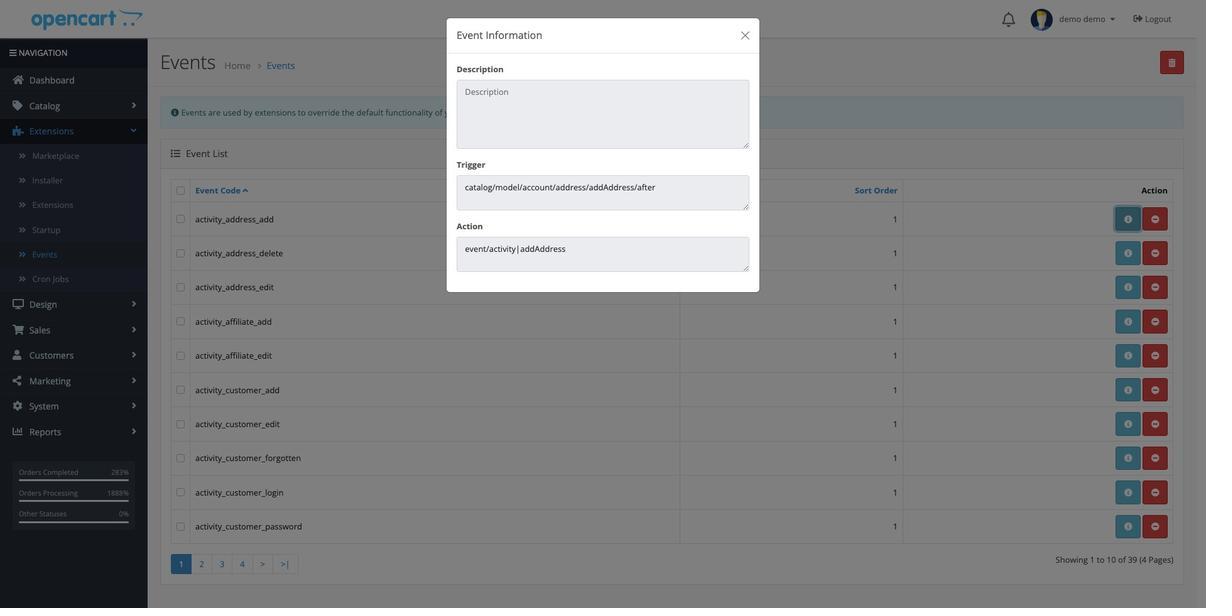 Task type: describe. For each thing, give the bounding box(es) containing it.
1 for activity_customer_edit
[[893, 419, 898, 430]]

store.
[[464, 107, 486, 118]]

event for event list
[[186, 147, 210, 160]]

list image
[[171, 149, 180, 159]]

2 link
[[191, 554, 212, 575]]

activity_customer_password
[[195, 521, 302, 532]]

event for event code
[[195, 185, 218, 196]]

sales
[[27, 324, 50, 336]]

demo demo image
[[1031, 9, 1053, 31]]

4 link
[[232, 554, 253, 575]]

override
[[308, 107, 340, 118]]

info circle image for activity_affiliate_add
[[1125, 318, 1133, 326]]

information
[[486, 28, 543, 42]]

disable image for activity_affiliate_add
[[1152, 318, 1160, 326]]

1888%
[[107, 488, 129, 498]]

2 extensions link from the top
[[0, 193, 148, 218]]

>
[[261, 559, 265, 570]]

0 vertical spatial extensions
[[27, 125, 74, 137]]

event list
[[183, 147, 228, 160]]

events left home link
[[160, 49, 216, 75]]

activity_customer_edit
[[195, 419, 280, 430]]

bars image
[[9, 49, 17, 57]]

activity_affiliate_add
[[195, 316, 272, 327]]

info circle image for activity_address_add
[[1125, 215, 1133, 223]]

sort order
[[855, 185, 898, 196]]

share alt image
[[13, 376, 24, 386]]

list
[[213, 147, 228, 160]]

283%
[[111, 467, 129, 477]]

activity_affiliate_edit
[[195, 350, 272, 361]]

marketplace link
[[0, 144, 148, 169]]

installer link
[[0, 169, 148, 193]]

have
[[511, 107, 530, 118]]

info circle image for activity_customer_edit
[[1125, 420, 1133, 429]]

2 you from the left
[[557, 107, 571, 118]]

info circle image for activity_address_edit
[[1125, 284, 1133, 292]]

default
[[357, 107, 384, 118]]

navigation
[[17, 47, 68, 58]]

2
[[199, 559, 204, 570]]

cron jobs
[[32, 273, 69, 285]]

logout link
[[1125, 0, 1185, 38]]

activity_address_delete
[[195, 248, 283, 259]]

disable image for activity_address_edit
[[1152, 284, 1160, 292]]

Trigger text field
[[457, 176, 750, 210]]

your
[[445, 107, 462, 118]]

startup link
[[0, 218, 148, 242]]

disable
[[589, 107, 616, 118]]

disable image for activity_address_delete
[[1152, 249, 1160, 258]]

info circle image for activity_affiliate_edit
[[1125, 352, 1133, 360]]

2 demo from the left
[[1084, 13, 1106, 25]]

1 for activity_customer_password
[[893, 521, 898, 532]]

1 vertical spatial action
[[457, 220, 483, 232]]

cron jobs link
[[0, 267, 148, 292]]

1 vertical spatial to
[[1097, 554, 1105, 566]]

1 for activity_address_edit
[[893, 282, 898, 293]]

sort order link
[[855, 185, 898, 196]]

event code link
[[195, 185, 248, 196]]

jobs
[[53, 273, 69, 285]]

activity_customer_forgotten
[[195, 453, 301, 464]]

disable image for activity_address_add
[[1152, 215, 1160, 223]]

2 the from the left
[[657, 107, 669, 118]]

used
[[223, 107, 241, 118]]

dashboard link
[[0, 68, 148, 93]]

1 vertical spatial extensions
[[32, 199, 73, 211]]

catalog link
[[0, 93, 148, 118]]

events are used by extensions to override the default functionality of your store. if you have issues you can disable or enable the events here.
[[179, 107, 718, 118]]

customers
[[27, 350, 74, 362]]

activity_customer_add
[[195, 384, 280, 396]]

cog image
[[13, 401, 24, 411]]

delete image
[[1169, 59, 1176, 67]]

home link
[[225, 59, 251, 72]]

(4
[[1140, 554, 1147, 566]]

1 vertical spatial events link
[[0, 242, 148, 267]]

3 link
[[212, 554, 233, 575]]

event for event information
[[457, 28, 483, 42]]

enable
[[629, 107, 654, 118]]

cron
[[32, 273, 51, 285]]

system link
[[0, 394, 148, 419]]

can
[[573, 107, 587, 118]]

functionality
[[386, 107, 433, 118]]

startup
[[32, 224, 60, 235]]

or
[[618, 107, 627, 118]]

shopping cart image
[[13, 325, 24, 335]]

1 for activity_affiliate_edit
[[893, 350, 898, 361]]

marketing link
[[0, 369, 148, 394]]

events for right events link
[[267, 59, 295, 72]]

disable image for activity_customer_add
[[1152, 386, 1160, 394]]

>|
[[281, 559, 290, 570]]

processing
[[43, 488, 78, 498]]

0 horizontal spatial to
[[298, 107, 306, 118]]

home
[[225, 59, 251, 72]]

demo demo link
[[1025, 0, 1125, 38]]

events for events are used by extensions to override the default functionality of your store. if you have issues you can disable or enable the events here.
[[181, 107, 206, 118]]

events
[[671, 107, 696, 118]]

trigger
[[457, 159, 486, 170]]

extensions
[[255, 107, 296, 118]]

description
[[457, 63, 504, 75]]

orders completed
[[19, 467, 78, 477]]



Task type: locate. For each thing, give the bounding box(es) containing it.
4 info circle image from the top
[[1125, 420, 1133, 429]]

5 disable image from the top
[[1152, 489, 1160, 497]]

showing 1 to 10 of 39 (4 pages)
[[1056, 554, 1174, 566]]

6 disable image from the top
[[1152, 523, 1160, 531]]

3
[[220, 559, 225, 570]]

extensions down installer
[[32, 199, 73, 211]]

info circle image
[[1125, 284, 1133, 292], [1125, 318, 1133, 326], [1125, 352, 1133, 360], [1125, 420, 1133, 429], [1125, 523, 1133, 531]]

1 extensions link from the top
[[0, 119, 148, 144]]

event
[[457, 28, 483, 42], [186, 147, 210, 160], [195, 185, 218, 196]]

chart bar image
[[13, 427, 24, 437]]

orders processing
[[19, 488, 78, 498]]

showing
[[1056, 554, 1088, 566]]

by
[[244, 107, 253, 118]]

1 for activity_customer_forgotten
[[893, 453, 898, 464]]

2 info circle image from the top
[[1125, 318, 1133, 326]]

1 horizontal spatial to
[[1097, 554, 1105, 566]]

2 disable image from the top
[[1152, 284, 1160, 292]]

None checkbox
[[177, 187, 185, 195], [177, 386, 185, 394], [177, 420, 185, 428], [177, 454, 185, 463], [177, 489, 185, 497], [177, 523, 185, 531], [177, 187, 185, 195], [177, 386, 185, 394], [177, 420, 185, 428], [177, 454, 185, 463], [177, 489, 185, 497], [177, 523, 185, 531]]

activity_address_add
[[195, 213, 274, 225]]

1 for activity_address_delete
[[893, 248, 898, 259]]

1 for activity_affiliate_add
[[893, 316, 898, 327]]

events
[[160, 49, 216, 75], [267, 59, 295, 72], [181, 107, 206, 118], [32, 249, 57, 260]]

>| link
[[273, 554, 298, 575]]

events left are
[[181, 107, 206, 118]]

the
[[342, 107, 355, 118], [657, 107, 669, 118]]

disable image for activity_customer_edit
[[1152, 420, 1160, 429]]

Action text field
[[457, 237, 750, 272]]

marketplace
[[32, 150, 79, 161]]

1 horizontal spatial demo
[[1084, 13, 1106, 25]]

code
[[221, 185, 241, 196]]

events link
[[267, 59, 295, 72], [0, 242, 148, 267]]

0 vertical spatial of
[[435, 107, 443, 118]]

customers link
[[0, 343, 148, 368]]

action
[[1142, 185, 1168, 196], [457, 220, 483, 232]]

1 demo from the left
[[1060, 13, 1082, 25]]

extensions link
[[0, 119, 148, 144], [0, 193, 148, 218]]

None checkbox
[[177, 215, 185, 223], [177, 249, 185, 257], [177, 283, 185, 292], [177, 318, 185, 326], [177, 352, 185, 360], [177, 215, 185, 223], [177, 249, 185, 257], [177, 283, 185, 292], [177, 318, 185, 326], [177, 352, 185, 360]]

3 disable image from the top
[[1152, 420, 1160, 429]]

1 horizontal spatial of
[[1119, 554, 1126, 566]]

sales link
[[0, 318, 148, 343]]

events for events link to the bottom
[[32, 249, 57, 260]]

2 vertical spatial event
[[195, 185, 218, 196]]

events down startup
[[32, 249, 57, 260]]

pages)
[[1149, 554, 1174, 566]]

1 for activity_customer_add
[[893, 384, 898, 396]]

event up 'description'
[[457, 28, 483, 42]]

to left override
[[298, 107, 306, 118]]

demo right demo demo image
[[1060, 13, 1082, 25]]

1 you from the left
[[495, 107, 509, 118]]

1 orders from the top
[[19, 467, 41, 477]]

demo left caret down image
[[1084, 13, 1106, 25]]

1 vertical spatial orders
[[19, 488, 41, 498]]

events right home link
[[267, 59, 295, 72]]

system
[[27, 401, 59, 413]]

user image
[[13, 350, 24, 360]]

logout
[[1146, 13, 1172, 25]]

1 for activity_customer_login
[[893, 487, 898, 498]]

opencart image
[[30, 7, 143, 30]]

bell image
[[1002, 12, 1016, 27]]

home image
[[13, 75, 24, 85]]

info circle image for activity_customer_forgotten
[[1125, 455, 1133, 463]]

disable image for activity_affiliate_edit
[[1152, 352, 1160, 360]]

0 vertical spatial event
[[457, 28, 483, 42]]

info circle image for activity_address_delete
[[1125, 249, 1133, 258]]

0 horizontal spatial events link
[[0, 242, 148, 267]]

demo
[[1060, 13, 1082, 25], [1084, 13, 1106, 25]]

1 for activity_address_add
[[893, 213, 898, 225]]

you left the "can"
[[557, 107, 571, 118]]

4
[[240, 559, 245, 570]]

sign out alt image
[[1134, 14, 1143, 23]]

> link
[[252, 554, 273, 575]]

other
[[19, 509, 38, 519]]

activity_customer_login
[[195, 487, 284, 498]]

design
[[27, 299, 57, 310]]

1 vertical spatial of
[[1119, 554, 1126, 566]]

0 vertical spatial events link
[[267, 59, 295, 72]]

10
[[1107, 554, 1117, 566]]

puzzle piece image
[[13, 126, 24, 136]]

extensions up marketplace
[[27, 125, 74, 137]]

info circle image for activity_customer_add
[[1125, 386, 1133, 394]]

1 vertical spatial extensions link
[[0, 193, 148, 218]]

info circle image for activity_customer_password
[[1125, 523, 1133, 531]]

4 disable image from the top
[[1152, 386, 1160, 394]]

to left 10
[[1097, 554, 1105, 566]]

disable image for activity_customer_login
[[1152, 489, 1160, 497]]

extensions link down catalog link on the left of page
[[0, 119, 148, 144]]

demo demo
[[1053, 13, 1108, 25]]

0%
[[119, 509, 129, 519]]

0 vertical spatial orders
[[19, 467, 41, 477]]

event code
[[195, 185, 241, 196]]

issues
[[532, 107, 555, 118]]

reports link
[[0, 420, 148, 445]]

of left the your
[[435, 107, 443, 118]]

0 vertical spatial action
[[1142, 185, 1168, 196]]

event information
[[457, 28, 543, 42]]

2 disable image from the top
[[1152, 352, 1160, 360]]

of
[[435, 107, 443, 118], [1119, 554, 1126, 566]]

1 the from the left
[[342, 107, 355, 118]]

1 horizontal spatial the
[[657, 107, 669, 118]]

order
[[874, 185, 898, 196]]

4 disable image from the top
[[1152, 455, 1160, 463]]

to
[[298, 107, 306, 118], [1097, 554, 1105, 566]]

orders up orders processing
[[19, 467, 41, 477]]

tag image
[[13, 100, 24, 110]]

extensions
[[27, 125, 74, 137], [32, 199, 73, 211]]

statuses
[[39, 509, 67, 519]]

0 horizontal spatial of
[[435, 107, 443, 118]]

completed
[[43, 467, 78, 477]]

the left events
[[657, 107, 669, 118]]

event left list
[[186, 147, 210, 160]]

orders for orders processing
[[19, 488, 41, 498]]

catalog
[[27, 100, 60, 112]]

2 orders from the top
[[19, 488, 41, 498]]

caret down image
[[1108, 15, 1118, 23]]

5 info circle image from the top
[[1125, 523, 1133, 531]]

of left 39
[[1119, 554, 1126, 566]]

extensions link down installer
[[0, 193, 148, 218]]

disable image for activity_customer_password
[[1152, 523, 1160, 531]]

disable image for activity_customer_forgotten
[[1152, 455, 1160, 463]]

info circle image for activity_customer_login
[[1125, 489, 1133, 497]]

39
[[1128, 554, 1138, 566]]

3 info circle image from the top
[[1125, 352, 1133, 360]]

0 vertical spatial to
[[298, 107, 306, 118]]

disable image
[[1152, 215, 1160, 223], [1152, 284, 1160, 292], [1152, 318, 1160, 326], [1152, 386, 1160, 394]]

disable image
[[1152, 249, 1160, 258], [1152, 352, 1160, 360], [1152, 420, 1160, 429], [1152, 455, 1160, 463], [1152, 489, 1160, 497], [1152, 523, 1160, 531]]

installer
[[32, 175, 63, 186]]

Description text field
[[457, 80, 750, 149]]

1 vertical spatial event
[[186, 147, 210, 160]]

1
[[893, 213, 898, 225], [893, 248, 898, 259], [893, 282, 898, 293], [893, 316, 898, 327], [893, 350, 898, 361], [893, 384, 898, 396], [893, 419, 898, 430], [893, 453, 898, 464], [893, 487, 898, 498], [893, 521, 898, 532], [1090, 554, 1095, 566]]

event left code in the top left of the page
[[195, 185, 218, 196]]

are
[[208, 107, 221, 118]]

1 horizontal spatial events link
[[267, 59, 295, 72]]

0 horizontal spatial you
[[495, 107, 509, 118]]

orders for orders completed
[[19, 467, 41, 477]]

activity_address_edit
[[195, 282, 274, 293]]

events link right home link
[[267, 59, 295, 72]]

0 horizontal spatial demo
[[1060, 13, 1082, 25]]

the left default
[[342, 107, 355, 118]]

events link up jobs on the left of page
[[0, 242, 148, 267]]

if
[[488, 107, 493, 118]]

sort
[[855, 185, 872, 196]]

info circle image
[[171, 109, 179, 117], [1125, 215, 1133, 223], [1125, 249, 1133, 258], [1125, 386, 1133, 394], [1125, 455, 1133, 463], [1125, 489, 1133, 497]]

1 horizontal spatial action
[[1142, 185, 1168, 196]]

you
[[495, 107, 509, 118], [557, 107, 571, 118]]

3 disable image from the top
[[1152, 318, 1160, 326]]

1 horizontal spatial you
[[557, 107, 571, 118]]

dashboard
[[27, 74, 75, 86]]

reports
[[27, 426, 61, 438]]

you right if
[[495, 107, 509, 118]]

1 disable image from the top
[[1152, 215, 1160, 223]]

0 vertical spatial extensions link
[[0, 119, 148, 144]]

0 horizontal spatial action
[[457, 220, 483, 232]]

1 disable image from the top
[[1152, 249, 1160, 258]]

orders up other
[[19, 488, 41, 498]]

other statuses
[[19, 509, 67, 519]]

1 info circle image from the top
[[1125, 284, 1133, 292]]

0 horizontal spatial the
[[342, 107, 355, 118]]

desktop image
[[13, 299, 24, 309]]

design link
[[0, 292, 148, 317]]

here.
[[698, 107, 718, 118]]

marketing
[[27, 375, 71, 387]]



Task type: vqa. For each thing, say whether or not it's contained in the screenshot.
activity_address_edit
yes



